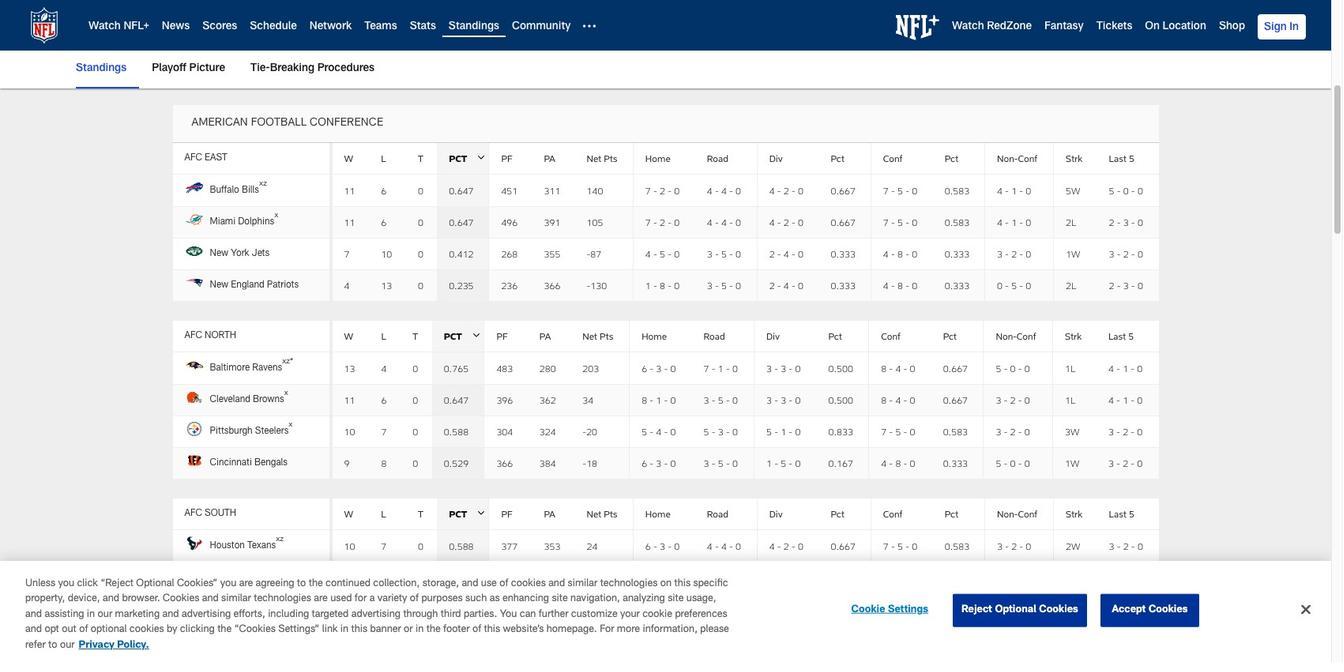 Task type: describe. For each thing, give the bounding box(es) containing it.
road element for 4
[[695, 143, 757, 174]]

l for 7
[[381, 508, 386, 519]]

-19
[[587, 604, 602, 615]]

miami
[[210, 217, 236, 227]]

marketing
[[115, 610, 160, 621]]

0.529 for 366
[[444, 457, 469, 469]]

1l for -19
[[1066, 604, 1077, 615]]

last for 3
[[1109, 508, 1127, 519]]

net pts element for 203
[[571, 321, 630, 352]]

targeted
[[312, 610, 349, 621]]

new england patriots link
[[185, 274, 317, 297]]

0.500 for 3
[[829, 394, 853, 405]]

dolphins
[[238, 217, 274, 227]]

2l for 4 - 1 - 0
[[1066, 216, 1077, 228]]

further
[[539, 610, 569, 621]]

last 5 for 1
[[1109, 330, 1134, 341]]

enhancing
[[503, 595, 549, 605]]

york
[[231, 249, 249, 258]]

-62
[[587, 635, 602, 646]]

2 - 3 - 0 for 2 - 3 - 0
[[1109, 604, 1143, 615]]

0 horizontal spatial 13
[[344, 362, 355, 374]]

net for 24
[[587, 508, 601, 519]]

of right out
[[79, 626, 88, 636]]

105
[[587, 216, 603, 228]]

playoff
[[152, 63, 186, 74]]

0.333 for 5
[[943, 457, 968, 469]]

0.500 for 5
[[829, 362, 853, 374]]

more
[[617, 626, 640, 636]]

5 - 1 - 0
[[767, 426, 801, 437]]

0 horizontal spatial similar
[[221, 595, 251, 605]]

4 - 2 - 0 for 140
[[769, 185, 804, 196]]

division name element for 10
[[173, 498, 331, 530]]

indianapolis colts
[[210, 604, 284, 614]]

0 horizontal spatial our
[[60, 641, 75, 652]]

1 - 8 - 0
[[646, 280, 680, 291]]

19
[[591, 604, 602, 615]]

0 horizontal spatial this
[[351, 626, 368, 636]]

305
[[501, 635, 518, 646]]

362
[[540, 394, 556, 405]]

accept cookies
[[1112, 605, 1188, 616]]

t for 0.647
[[418, 153, 423, 164]]

shop
[[1219, 21, 1245, 33]]

through
[[403, 610, 438, 621]]

home for 5
[[646, 508, 671, 519]]

5 - 3 - 0 for 3
[[707, 604, 741, 615]]

variety
[[378, 595, 407, 605]]

clicking
[[180, 626, 215, 636]]

optional inside 'reject optional cookies' button
[[995, 605, 1037, 616]]

2 horizontal spatial the
[[426, 626, 441, 636]]

news
[[162, 21, 190, 33]]

1 vertical spatial are
[[314, 595, 328, 605]]

62
[[591, 635, 602, 646]]

0.583 for 2l
[[945, 216, 970, 228]]

11 for 496
[[344, 216, 355, 228]]

1 site from the left
[[552, 595, 568, 605]]

1 horizontal spatial cookies
[[1039, 605, 1079, 616]]

or
[[404, 626, 413, 636]]

2 vertical spatial div
[[769, 508, 783, 519]]

10 for 377
[[344, 540, 355, 551]]

1 horizontal spatial our
[[98, 610, 112, 621]]

road element for 5
[[692, 321, 754, 352]]

stats
[[410, 21, 436, 33]]

1 horizontal spatial standings link
[[449, 21, 499, 33]]

pct for 0.647
[[449, 153, 467, 164]]

strk for 2w
[[1066, 508, 1083, 519]]

0 horizontal spatial standings link
[[76, 51, 133, 87]]

"cookies
[[234, 626, 276, 636]]

analyzing
[[623, 595, 665, 605]]

cookie settings button
[[841, 595, 939, 626]]

1 horizontal spatial technologies
[[600, 580, 658, 590]]

5 - 3 - 0 for 5
[[704, 426, 738, 437]]

afc south
[[185, 509, 236, 519]]

1 vertical spatial standings
[[76, 63, 127, 74]]

0 vertical spatial 4 - 8 - 0
[[883, 248, 918, 259]]

1 horizontal spatial standings
[[449, 21, 499, 33]]

stats link
[[410, 21, 436, 33]]

new for 4
[[210, 280, 229, 290]]

18
[[586, 457, 597, 469]]

x for browns
[[284, 390, 288, 397]]

0 vertical spatial 5 - 0 - 0
[[1109, 185, 1143, 196]]

2 vertical spatial div element
[[757, 498, 819, 530]]

sign
[[1264, 22, 1287, 33]]

of down parties.
[[472, 626, 481, 636]]

377 for 353
[[501, 540, 518, 551]]

7 - 5 - 0 for 2l
[[883, 216, 918, 228]]

watch redzone
[[952, 21, 1032, 33]]

non-conf element for 1
[[985, 143, 1054, 174]]

net for 140
[[587, 153, 601, 164]]

fantasy
[[1045, 21, 1084, 33]]

browns
[[253, 395, 284, 405]]

down image for 0.588
[[478, 511, 485, 518]]

afc for 13
[[185, 331, 202, 341]]

of right use
[[500, 580, 508, 590]]

road element for 3
[[695, 498, 757, 530]]

0.529 for 396
[[449, 604, 474, 615]]

pa for 311
[[544, 153, 555, 164]]

and down "reject
[[103, 595, 119, 605]]

on
[[1145, 21, 1160, 33]]

american football conference
[[192, 118, 383, 129]]

0 horizontal spatial in
[[87, 610, 95, 621]]

watch for watch redzone
[[952, 21, 984, 33]]

371
[[544, 572, 561, 583]]

z inside baltimore ravens x z *
[[286, 358, 290, 366]]

privacy policy. link
[[79, 641, 149, 652]]

355
[[544, 248, 561, 259]]

0.333 for 3
[[945, 248, 970, 259]]

cookie settings
[[852, 605, 929, 616]]

year
[[173, 30, 196, 40]]

ties element for 0.765
[[401, 321, 432, 352]]

north
[[205, 331, 236, 341]]

please
[[700, 626, 729, 636]]

and up refer
[[25, 626, 42, 636]]

pf for 483
[[497, 330, 508, 341]]

203
[[583, 362, 599, 374]]

1 horizontal spatial this
[[484, 626, 500, 636]]

8 - 1 - 0
[[642, 394, 676, 405]]

0 horizontal spatial 366
[[497, 457, 513, 469]]

4 - 2 - 0 for 24
[[769, 540, 804, 551]]

jaguars
[[264, 573, 297, 582]]

conf element for 4
[[869, 321, 931, 352]]

3 - 3 - 0 for 7 - 1 - 0
[[767, 362, 801, 374]]

network link
[[310, 21, 352, 33]]

1 vertical spatial 5 - 3 - 0
[[707, 572, 741, 583]]

usage,
[[687, 595, 716, 605]]

england
[[231, 280, 265, 290]]

9 for 366
[[344, 457, 350, 469]]

privacy policy.
[[79, 641, 149, 652]]

buffalo
[[210, 185, 239, 195]]

9 for 396
[[344, 604, 350, 615]]

1 horizontal spatial 366
[[544, 280, 561, 291]]

2 horizontal spatial cookies
[[1149, 605, 1188, 616]]

x for bills
[[259, 180, 263, 188]]

7 - 5 - 0 for 5w
[[883, 185, 918, 196]]

community link
[[512, 21, 571, 33]]

down image for 0.765
[[474, 334, 480, 340]]

news link
[[162, 21, 190, 33]]

homepage.
[[547, 626, 597, 636]]

0.333 for 0
[[945, 280, 970, 291]]

367
[[544, 635, 561, 646]]

x for ravens
[[282, 358, 286, 366]]

division name element for 11
[[173, 143, 331, 174]]

as
[[490, 595, 500, 605]]

tie-
[[250, 63, 270, 74]]

pa element for 280
[[528, 321, 571, 352]]

collection,
[[373, 580, 420, 590]]

2 4 - 5 - 0 from the top
[[646, 572, 680, 583]]

pf element for 451
[[489, 143, 532, 174]]

patriots
[[267, 280, 299, 290]]

0 vertical spatial 10
[[381, 248, 392, 259]]

0.667 for 2l
[[831, 216, 856, 228]]

preferences
[[675, 610, 728, 621]]

on
[[660, 580, 672, 590]]

cookie
[[643, 610, 673, 621]]

z for 11
[[263, 180, 267, 188]]

used
[[330, 595, 352, 605]]

396 for 415
[[501, 604, 518, 615]]

buffalo bills x z
[[210, 180, 267, 195]]

non- for 2
[[997, 508, 1018, 519]]

0 vertical spatial 13
[[381, 280, 392, 291]]

t for 0.588
[[418, 508, 423, 519]]

1 vertical spatial to
[[48, 641, 57, 652]]

1 horizontal spatial the
[[309, 580, 323, 590]]

baltimore
[[210, 363, 250, 373]]

0.647 for 396
[[444, 394, 469, 405]]

pa element for 353
[[532, 498, 575, 530]]

last 5 for 2
[[1109, 508, 1135, 519]]

houston texans x z
[[210, 536, 284, 551]]

season
[[334, 30, 372, 40]]

losses element for 4
[[370, 321, 401, 352]]

of up through
[[410, 595, 419, 605]]

pittsburgh steelers x
[[210, 421, 293, 436]]

353
[[544, 540, 561, 551]]

pf element for 483
[[484, 321, 528, 352]]

2 horizontal spatial in
[[416, 626, 424, 636]]

banner
[[370, 626, 401, 636]]

losses element for 6
[[369, 143, 406, 174]]

w for 10
[[344, 508, 353, 519]]

pa element for 311
[[532, 143, 575, 174]]

miami dolphins x
[[210, 212, 278, 227]]

1 vertical spatial cookies
[[129, 626, 164, 636]]

pct for 0.588
[[449, 508, 467, 519]]

watch nfl+ link
[[89, 21, 149, 33]]

in
[[1290, 22, 1299, 33]]

-87
[[587, 248, 602, 259]]

2 vertical spatial conf element
[[871, 498, 933, 530]]

5 - 4 - 0 for 5 - 3 - 0
[[642, 426, 676, 437]]

1 advertising from the left
[[182, 610, 231, 621]]

130
[[591, 280, 607, 291]]

assisting
[[45, 610, 84, 621]]

new england patriots
[[210, 280, 299, 290]]

last 5 element for 2
[[1097, 498, 1159, 530]]

7 - 5 - 0 for 2w
[[883, 540, 918, 551]]

home for 1
[[642, 330, 667, 341]]

reject
[[962, 605, 993, 616]]

net pts element for 24
[[575, 498, 633, 530]]

privacy alert dialog
[[0, 561, 1332, 662]]

140
[[587, 185, 603, 196]]

483
[[497, 362, 513, 374]]

0.583 for 2w
[[945, 540, 970, 551]]

1 horizontal spatial in
[[340, 626, 349, 636]]

wins element for 11
[[331, 143, 369, 174]]

pa for 280
[[540, 330, 551, 341]]

2 advertising from the left
[[351, 610, 401, 621]]

cookies"
[[177, 580, 218, 590]]

0 horizontal spatial the
[[217, 626, 232, 636]]

non-conf element for 2
[[985, 498, 1054, 530]]

scores
[[203, 21, 237, 33]]



Task type: vqa. For each thing, say whether or not it's contained in the screenshot.
the 23,
no



Task type: locate. For each thing, give the bounding box(es) containing it.
3 4 - 4 - 0 from the top
[[707, 540, 741, 551]]

2 watch from the left
[[952, 21, 984, 33]]

strk element for 2w
[[1054, 498, 1097, 530]]

377 left 353
[[501, 540, 518, 551]]

2 4 - 4 - 0 from the top
[[707, 216, 741, 228]]

1 vertical spatial t
[[413, 330, 418, 341]]

continued
[[326, 580, 371, 590]]

z right bills
[[263, 180, 267, 188]]

0 vertical spatial 4 - 4 - 0
[[707, 185, 741, 196]]

non-conf for 0
[[996, 330, 1036, 341]]

home element
[[633, 143, 695, 174], [630, 321, 692, 352], [633, 498, 695, 530]]

391
[[544, 216, 561, 228]]

afc north
[[185, 331, 236, 341]]

5 - 0 - 0 for 1w
[[996, 457, 1030, 469]]

0 vertical spatial road element
[[695, 143, 757, 174]]

1 vertical spatial home
[[642, 330, 667, 341]]

pts
[[604, 153, 618, 164], [600, 330, 613, 341], [604, 508, 618, 519]]

the page will reload on selection element
[[173, 28, 492, 73]]

0 vertical spatial home
[[646, 153, 671, 164]]

1 vertical spatial 3 - 3 - 0
[[767, 394, 801, 405]]

1 4 - 4 - 0 from the top
[[707, 185, 741, 196]]

are up indianapolis colts
[[239, 580, 253, 590]]

pts for 203
[[600, 330, 613, 341]]

2 vertical spatial w
[[344, 508, 353, 519]]

division name element containing afc south
[[173, 498, 331, 530]]

0 vertical spatial 3 - 3 - 0
[[767, 362, 801, 374]]

5 - 3 - 0 up please
[[707, 604, 741, 615]]

1 - 5 - 0
[[767, 457, 801, 469]]

division name element up baltimore ravens x z *
[[173, 321, 331, 352]]

0.588 up storage,
[[449, 540, 474, 551]]

9 left for
[[344, 604, 350, 615]]

5 - 0 - 0 for 1l
[[996, 362, 1030, 374]]

indianapolis colts link
[[185, 598, 317, 621]]

technologies up including
[[254, 595, 311, 605]]

jacksonville jaguars
[[210, 573, 297, 582]]

division name element up houston texans x z
[[173, 498, 331, 530]]

and down property,
[[25, 610, 42, 621]]

2 vertical spatial net
[[587, 508, 601, 519]]

can
[[520, 610, 536, 621]]

net pts element up 203
[[571, 321, 630, 352]]

"reject
[[100, 580, 134, 590]]

2 vertical spatial 5 - 0 - 0
[[996, 457, 1030, 469]]

2 vertical spatial 4 - 8 - 0
[[881, 457, 916, 469]]

1 vertical spatial 396
[[501, 604, 518, 615]]

1 l from the top
[[381, 153, 386, 164]]

x for texans
[[276, 536, 280, 543]]

4 - 5 - 0 up 1 - 8 - 0
[[646, 248, 680, 259]]

net pts element up 140
[[575, 143, 633, 174]]

unless
[[25, 580, 55, 590]]

nfl+ image
[[896, 15, 940, 40]]

0.583 for 1l
[[945, 604, 970, 615]]

1 vertical spatial net
[[583, 330, 597, 341]]

1 wins element from the top
[[331, 143, 369, 174]]

1 vertical spatial 7 - 2 - 0
[[646, 216, 680, 228]]

6 - 3 - 0 down 8 - 1 - 0
[[642, 457, 676, 469]]

0 vertical spatial last 5
[[1109, 153, 1135, 164]]

non- for 0
[[996, 330, 1017, 341]]

13 left 0.235
[[381, 280, 392, 291]]

net up 203
[[583, 330, 597, 341]]

2 9 from the top
[[344, 572, 350, 583]]

watch left redzone
[[952, 21, 984, 33]]

8 - 4 - 0
[[881, 362, 916, 374], [881, 394, 916, 405]]

optional up browser.
[[136, 580, 174, 590]]

3 - 3 - 0 right 7 - 1 - 0
[[767, 362, 801, 374]]

optional right reject
[[995, 605, 1037, 616]]

device,
[[68, 595, 100, 605]]

0.529
[[444, 457, 469, 469], [449, 572, 474, 583], [449, 604, 474, 615]]

texans
[[247, 541, 276, 551]]

0 vertical spatial div
[[769, 153, 783, 164]]

pf element up 451
[[489, 143, 532, 174]]

div for 4
[[769, 153, 783, 164]]

wins element for 10
[[331, 498, 369, 530]]

0 vertical spatial 396
[[497, 394, 513, 405]]

site up further
[[552, 595, 568, 605]]

pct
[[831, 153, 845, 164], [945, 153, 959, 164], [829, 330, 842, 341], [943, 330, 957, 341], [831, 508, 845, 519], [945, 508, 959, 519]]

1 7 - 2 - 0 from the top
[[646, 185, 680, 196]]

0.647
[[449, 185, 474, 196], [449, 216, 474, 228], [444, 394, 469, 405]]

division name element containing afc east
[[173, 143, 331, 174]]

7
[[646, 185, 651, 196], [883, 185, 889, 196], [646, 216, 651, 228], [883, 216, 889, 228], [344, 248, 350, 259], [704, 362, 709, 374], [381, 426, 387, 437], [881, 426, 887, 437], [381, 540, 387, 551], [883, 540, 889, 551], [883, 604, 889, 615], [721, 635, 727, 646]]

2 vertical spatial 5 - 3 - 0
[[707, 604, 741, 615]]

you left click
[[58, 580, 74, 590]]

1 - 4 - 0
[[1109, 572, 1143, 583]]

2 8 - 4 - 0 from the top
[[881, 394, 916, 405]]

afc left south
[[185, 509, 202, 519]]

pf element up 483
[[484, 321, 528, 352]]

4 - 4 - 0 for 24
[[707, 540, 741, 551]]

1 division name element from the top
[[173, 143, 331, 174]]

3
[[1124, 216, 1129, 228], [707, 248, 713, 259], [997, 248, 1003, 259], [1109, 248, 1115, 259], [707, 280, 713, 291], [1124, 280, 1129, 291], [656, 362, 662, 374], [767, 362, 772, 374], [781, 362, 786, 374], [704, 394, 709, 405], [767, 394, 772, 405], [781, 394, 786, 405], [996, 394, 1002, 405], [718, 426, 724, 437], [996, 426, 1002, 437], [1109, 426, 1114, 437], [656, 457, 662, 469], [704, 457, 709, 469], [1109, 457, 1114, 469], [660, 540, 665, 551], [997, 540, 1003, 551], [1109, 540, 1115, 551], [721, 572, 727, 583], [997, 572, 1003, 583], [721, 604, 727, 615], [1012, 604, 1017, 615], [1124, 604, 1129, 615]]

last 5 element for 0
[[1097, 143, 1159, 174]]

0 vertical spatial t
[[418, 153, 423, 164]]

1 horizontal spatial similar
[[568, 580, 598, 590]]

strk element for 1l
[[1053, 321, 1097, 352]]

2l for 0 - 5 - 0
[[1066, 280, 1077, 291]]

and up by
[[162, 610, 179, 621]]

2 vertical spatial pf
[[501, 508, 513, 519]]

3 - 3 - 0 up 5 - 1 - 0
[[767, 394, 801, 405]]

1 watch from the left
[[89, 21, 121, 33]]

0 vertical spatial z
[[263, 180, 267, 188]]

2 site from the left
[[668, 595, 684, 605]]

13 right the *
[[344, 362, 355, 374]]

5 - 4 - 0 down cookie
[[646, 635, 680, 646]]

2 4 - 2 - 0 from the top
[[769, 216, 804, 228]]

3 l from the top
[[381, 508, 386, 519]]

10 left the 0.412
[[381, 248, 392, 259]]

including
[[268, 610, 309, 621]]

1 vertical spatial 5 - 0 - 0
[[996, 362, 1030, 374]]

1 2 - 4 - 0 from the top
[[769, 248, 804, 259]]

0 horizontal spatial z
[[263, 180, 267, 188]]

2 losses element from the top
[[370, 321, 401, 352]]

396 up "304" on the bottom of the page
[[497, 394, 513, 405]]

division name element for 13
[[173, 321, 331, 352]]

2 2l from the top
[[1066, 280, 1077, 291]]

0 horizontal spatial cookies
[[129, 626, 164, 636]]

cookies right the accept
[[1149, 605, 1188, 616]]

div element
[[757, 143, 819, 174], [754, 321, 817, 352], [757, 498, 819, 530]]

division name element up bills
[[173, 143, 331, 174]]

optional inside unless you click "reject optional cookies" you are agreeing to the continued collection, storage, and use of cookies and similar technologies on this specific property, device, and browser. cookies and similar technologies are used for a variety of purposes such as enhancing site navigation, analyzing site usage, and assisting in our marketing and advertising efforts, including targeted advertising through third parties. you can further customize your cookie preferences and opt out of optional cookies by clicking the "cookies settings" link in this banner or in the footer of this website's homepage. for more information, please refer to our
[[136, 580, 174, 590]]

baltimore ravens x z *
[[210, 358, 293, 373]]

pf element
[[489, 143, 532, 174], [484, 321, 528, 352], [489, 498, 532, 530]]

net up 140
[[587, 153, 601, 164]]

tickets
[[1097, 21, 1133, 33]]

0 horizontal spatial are
[[239, 580, 253, 590]]

x inside houston texans x z
[[276, 536, 280, 543]]

optional
[[91, 626, 127, 636]]

1 vertical spatial strk element
[[1053, 321, 1097, 352]]

and up 415
[[549, 580, 565, 590]]

watch redzone link
[[952, 21, 1032, 33]]

net pts up 24
[[587, 508, 618, 519]]

similar up navigation,
[[568, 580, 598, 590]]

1 vertical spatial afc
[[185, 331, 202, 341]]

div for 3
[[767, 330, 780, 341]]

0.667
[[831, 185, 856, 196], [831, 216, 856, 228], [943, 362, 968, 374], [943, 394, 968, 405], [831, 540, 856, 551]]

0 vertical spatial to
[[297, 580, 306, 590]]

0.588 for 377
[[449, 540, 474, 551]]

standings down watch nfl+ link
[[76, 63, 127, 74]]

net pts for 140
[[587, 153, 618, 164]]

1 377 from the top
[[501, 540, 518, 551]]

new
[[210, 249, 229, 258], [210, 280, 229, 290]]

0 horizontal spatial to
[[48, 641, 57, 652]]

non-conf
[[997, 153, 1038, 164], [996, 330, 1036, 341], [997, 508, 1038, 519]]

afc east
[[185, 153, 227, 163]]

4 - 4 - 0 for 105
[[707, 216, 741, 228]]

2 - 4 - 0
[[769, 248, 804, 259], [769, 280, 804, 291]]

1 vertical spatial pf
[[497, 330, 508, 341]]

new for 7
[[210, 249, 229, 258]]

afc left north
[[185, 331, 202, 341]]

1 vertical spatial non-
[[996, 330, 1017, 341]]

tie-breaking procedures link
[[244, 51, 381, 87]]

0 vertical spatial last 5 element
[[1097, 143, 1159, 174]]

pct element
[[437, 143, 489, 174], [819, 143, 871, 174], [933, 143, 985, 174], [432, 321, 484, 352], [817, 321, 869, 352], [931, 321, 984, 352], [437, 498, 489, 530], [819, 498, 871, 530], [933, 498, 985, 530]]

2 vertical spatial last 5
[[1109, 508, 1135, 519]]

1 vertical spatial home element
[[630, 321, 692, 352]]

0 vertical spatial new
[[210, 249, 229, 258]]

0 vertical spatial are
[[239, 580, 253, 590]]

purposes
[[422, 595, 463, 605]]

2 vertical spatial ties element
[[406, 498, 437, 530]]

6
[[381, 185, 387, 196], [381, 216, 387, 228], [642, 362, 647, 374], [381, 394, 387, 405], [642, 457, 647, 469], [646, 540, 651, 551], [587, 572, 592, 583], [344, 635, 350, 646]]

z for 10
[[280, 536, 284, 543]]

1 vertical spatial pa element
[[528, 321, 571, 352]]

5 - 3 - 0
[[704, 426, 738, 437], [707, 572, 741, 583], [707, 604, 741, 615]]

366 down "304" on the bottom of the page
[[497, 457, 513, 469]]

9
[[344, 457, 350, 469], [344, 572, 350, 583], [344, 604, 350, 615]]

2 vertical spatial division name element
[[173, 498, 331, 530]]

2 2 - 4 - 0 from the top
[[769, 280, 804, 291]]

3 4 - 2 - 0 from the top
[[769, 540, 804, 551]]

377 for 371
[[501, 572, 518, 583]]

0.647 down 0.765
[[444, 394, 469, 405]]

non-conf for 2
[[997, 508, 1038, 519]]

strk for 5w
[[1066, 153, 1083, 164]]

road element
[[695, 143, 757, 174], [692, 321, 754, 352], [695, 498, 757, 530]]

pts for 24
[[604, 508, 618, 519]]

1 vertical spatial road
[[704, 330, 725, 341]]

tickets link
[[1097, 21, 1133, 33]]

2 - 3 - 0 for 4 - 1 - 0
[[1109, 216, 1143, 228]]

standings right stats
[[449, 21, 499, 33]]

4 - 5 - 0 for 2
[[646, 248, 680, 259]]

home element for 2
[[633, 143, 695, 174]]

you up the indianapolis
[[220, 580, 237, 590]]

1 horizontal spatial cookies
[[511, 580, 546, 590]]

1 vertical spatial technologies
[[254, 595, 311, 605]]

pa element up 311
[[532, 143, 575, 174]]

z inside houston texans x z
[[280, 536, 284, 543]]

3 4 - 5 - 0 from the top
[[646, 604, 680, 615]]

4 - 2 - 0 for 105
[[769, 216, 804, 228]]

this left "banner"
[[351, 626, 368, 636]]

2 l from the top
[[381, 330, 386, 341]]

out
[[62, 626, 76, 636]]

366 down the 355
[[544, 280, 561, 291]]

reject optional cookies
[[962, 605, 1079, 616]]

0.412
[[449, 248, 474, 259]]

net up 24
[[587, 508, 601, 519]]

5 - 3 - 0 up usage,
[[707, 572, 741, 583]]

0.647 for 496
[[449, 216, 474, 228]]

l for 4
[[381, 330, 386, 341]]

1l for 203
[[1065, 362, 1076, 374]]

1 4 - 5 - 0 from the top
[[646, 248, 680, 259]]

2 horizontal spatial this
[[674, 580, 691, 590]]

4 - 2 - 0
[[769, 185, 804, 196], [769, 216, 804, 228], [769, 540, 804, 551]]

24
[[587, 540, 598, 551]]

road for 3
[[707, 508, 729, 519]]

20
[[586, 426, 597, 437]]

3 w from the top
[[344, 508, 353, 519]]

and down cookies"
[[202, 595, 219, 605]]

a
[[370, 595, 375, 605]]

watch for watch nfl+
[[89, 21, 121, 33]]

1 losses element from the top
[[369, 143, 406, 174]]

-20
[[583, 426, 597, 437]]

dots image
[[584, 20, 596, 32]]

jacksonville jaguars link
[[185, 566, 317, 590]]

9 right bengals
[[344, 457, 350, 469]]

down image
[[478, 156, 485, 162], [474, 334, 480, 340], [478, 511, 485, 518]]

2 vertical spatial 9
[[344, 604, 350, 615]]

1 horizontal spatial site
[[668, 595, 684, 605]]

1 horizontal spatial 13
[[381, 280, 392, 291]]

2 vertical spatial pa element
[[532, 498, 575, 530]]

by
[[167, 626, 177, 636]]

0.529 for 377
[[449, 572, 474, 583]]

2 3 - 3 - 0 from the top
[[767, 394, 801, 405]]

2 afc from the top
[[185, 331, 202, 341]]

1 vertical spatial z
[[286, 358, 290, 366]]

0
[[418, 185, 423, 196], [674, 185, 680, 196], [736, 185, 741, 196], [798, 185, 804, 196], [912, 185, 918, 196], [1026, 185, 1032, 196], [1124, 185, 1129, 196], [1138, 185, 1143, 196], [418, 216, 423, 228], [674, 216, 680, 228], [736, 216, 741, 228], [798, 216, 804, 228], [912, 216, 918, 228], [1026, 216, 1032, 228], [1138, 216, 1143, 228], [418, 248, 423, 259], [674, 248, 680, 259], [736, 248, 741, 259], [798, 248, 804, 259], [912, 248, 918, 259], [1026, 248, 1032, 259], [1138, 248, 1143, 259], [418, 280, 423, 291], [674, 280, 680, 291], [736, 280, 741, 291], [798, 280, 804, 291], [912, 280, 918, 291], [997, 280, 1003, 291], [1026, 280, 1032, 291], [1138, 280, 1143, 291], [413, 362, 418, 374], [671, 362, 676, 374], [733, 362, 738, 374], [795, 362, 801, 374], [910, 362, 916, 374], [1010, 362, 1016, 374], [1025, 362, 1030, 374], [1137, 362, 1143, 374], [413, 394, 418, 405], [671, 394, 676, 405], [733, 394, 738, 405], [795, 394, 801, 405], [910, 394, 916, 405], [1025, 394, 1030, 405], [1137, 394, 1143, 405], [413, 426, 418, 437], [671, 426, 676, 437], [733, 426, 738, 437], [795, 426, 801, 437], [910, 426, 916, 437], [1025, 426, 1030, 437], [1137, 426, 1143, 437], [413, 457, 418, 469], [671, 457, 676, 469], [733, 457, 738, 469], [795, 457, 801, 469], [910, 457, 916, 469], [1010, 457, 1016, 469], [1025, 457, 1030, 469], [1137, 457, 1143, 469], [418, 540, 423, 551], [674, 540, 680, 551], [736, 540, 741, 551], [798, 540, 804, 551], [912, 540, 918, 551], [1026, 540, 1032, 551], [1138, 540, 1143, 551], [418, 572, 423, 583], [674, 572, 680, 583], [736, 572, 741, 583], [1026, 572, 1032, 583], [1138, 572, 1143, 583], [418, 604, 423, 615], [674, 604, 680, 615], [736, 604, 741, 615], [912, 604, 918, 615], [1026, 604, 1032, 615], [1138, 604, 1143, 615], [674, 635, 680, 646], [736, 635, 741, 646]]

366
[[544, 280, 561, 291], [497, 457, 513, 469]]

11
[[344, 185, 355, 196], [344, 216, 355, 228], [344, 394, 355, 405], [381, 635, 392, 646]]

non-conf element for 0
[[984, 321, 1053, 352]]

x inside 'cleveland browns x'
[[284, 390, 288, 397]]

0 vertical spatial road
[[707, 153, 729, 164]]

strk element
[[1054, 143, 1097, 174], [1053, 321, 1097, 352], [1054, 498, 1097, 530]]

1 9 from the top
[[344, 457, 350, 469]]

pa up 280 at the bottom of the page
[[540, 330, 551, 341]]

1w for 3 - 2 - 0
[[1066, 248, 1081, 259]]

new left york on the left top of page
[[210, 249, 229, 258]]

5w
[[1066, 185, 1081, 196]]

l
[[381, 153, 386, 164], [381, 330, 386, 341], [381, 508, 386, 519]]

standings link right stats
[[449, 21, 499, 33]]

2 you from the left
[[220, 580, 237, 590]]

2 division name element from the top
[[173, 321, 331, 352]]

3 division name element from the top
[[173, 498, 331, 530]]

1 4 - 2 - 0 from the top
[[769, 185, 804, 196]]

1 horizontal spatial watch
[[952, 21, 984, 33]]

0.333
[[831, 248, 856, 259], [945, 248, 970, 259], [831, 280, 856, 291], [945, 280, 970, 291], [943, 457, 968, 469]]

5 - 4 - 0 down 8 - 1 - 0
[[642, 426, 676, 437]]

american
[[192, 118, 248, 129]]

6 - 3 - 0 for 4 - 4 - 0
[[646, 540, 680, 551]]

x inside pittsburgh steelers x
[[289, 421, 293, 429]]

2 vertical spatial net pts element
[[575, 498, 633, 530]]

2 vertical spatial z
[[280, 536, 284, 543]]

parties.
[[464, 610, 497, 621]]

1w down 5w
[[1066, 248, 1081, 259]]

7 - 2 - 0 for 105
[[646, 216, 680, 228]]

net pts up 203
[[583, 330, 613, 341]]

1 vertical spatial 4 - 2 - 0
[[769, 216, 804, 228]]

x inside the miami dolphins x
[[274, 212, 278, 220]]

are up targeted
[[314, 595, 328, 605]]

1 vertical spatial 5 - 4 - 0
[[646, 635, 680, 646]]

396 right as
[[501, 604, 518, 615]]

net pts element for 140
[[575, 143, 633, 174]]

breaking
[[270, 63, 315, 74]]

conf element for 5
[[871, 143, 933, 174]]

0 vertical spatial cookies
[[511, 580, 546, 590]]

ties element for 0.588
[[406, 498, 437, 530]]

sign in button
[[1258, 14, 1306, 40]]

4 - 5 - 0 up analyzing
[[646, 572, 680, 583]]

div element for 2
[[757, 143, 819, 174]]

advertising
[[182, 610, 231, 621], [351, 610, 401, 621]]

z right ravens
[[286, 358, 290, 366]]

last 5 element
[[1097, 143, 1159, 174], [1097, 321, 1159, 352], [1097, 498, 1159, 530]]

0 horizontal spatial standings
[[76, 63, 127, 74]]

z inside buffalo bills x z
[[263, 180, 267, 188]]

technologies up analyzing
[[600, 580, 658, 590]]

2 vertical spatial last 5 element
[[1097, 498, 1159, 530]]

1 vertical spatial 10
[[344, 426, 355, 437]]

0.588 for 304
[[444, 426, 469, 437]]

click
[[77, 580, 98, 590]]

z right texans
[[280, 536, 284, 543]]

2 vertical spatial wins element
[[331, 498, 369, 530]]

net pts element up 24
[[575, 498, 633, 530]]

0 vertical spatial 5 - 3 - 0
[[704, 426, 738, 437]]

losses element
[[369, 143, 406, 174], [370, 321, 401, 352], [369, 498, 406, 530]]

496
[[501, 216, 518, 228]]

1 vertical spatial non-conf element
[[984, 321, 1053, 352]]

0 vertical spatial pf
[[501, 153, 513, 164]]

cookies up enhancing
[[511, 580, 546, 590]]

1 vertical spatial l
[[381, 330, 386, 341]]

2 - 4 - 0 for 4 - 5 - 0
[[769, 248, 804, 259]]

afc left east
[[185, 153, 202, 163]]

0 vertical spatial standings
[[449, 21, 499, 33]]

0.667 for 5w
[[831, 185, 856, 196]]

1 vertical spatial pf element
[[484, 321, 528, 352]]

1 8 - 4 - 0 from the top
[[881, 362, 916, 374]]

1 vertical spatial new
[[210, 280, 229, 290]]

1 vertical spatial our
[[60, 641, 75, 652]]

to
[[297, 580, 306, 590], [48, 641, 57, 652]]

304
[[497, 426, 513, 437]]

1 vertical spatial pts
[[600, 330, 613, 341]]

11 for 396
[[344, 394, 355, 405]]

cookies down the marketing
[[129, 626, 164, 636]]

1 vertical spatial 0.647
[[449, 216, 474, 228]]

non-conf for 1
[[997, 153, 1038, 164]]

2 vertical spatial pf element
[[489, 498, 532, 530]]

indianapolis
[[210, 604, 259, 614]]

the left continued
[[309, 580, 323, 590]]

ties element for 0.647
[[406, 143, 437, 174]]

1w down 3w
[[1065, 457, 1080, 469]]

1 new from the top
[[210, 249, 229, 258]]

0 horizontal spatial site
[[552, 595, 568, 605]]

x for steelers
[[289, 421, 293, 429]]

strk for 1l
[[1065, 330, 1082, 341]]

nfl+
[[124, 21, 149, 33]]

10
[[381, 248, 392, 259], [344, 426, 355, 437], [344, 540, 355, 551]]

1 afc from the top
[[185, 153, 202, 163]]

3 afc from the top
[[185, 509, 202, 519]]

0 vertical spatial similar
[[568, 580, 598, 590]]

1 vertical spatial division name element
[[173, 321, 331, 352]]

2 - 3 - 0 for 0 - 5 - 0
[[1109, 280, 1143, 291]]

last 5 element for 1
[[1097, 321, 1159, 352]]

1w for 5 - 0 - 0
[[1065, 457, 1080, 469]]

1 vertical spatial 2 - 4 - 0
[[769, 280, 804, 291]]

1 vertical spatial div
[[767, 330, 780, 341]]

0 vertical spatial non-conf element
[[985, 143, 1054, 174]]

w
[[344, 153, 353, 164], [344, 330, 353, 341], [344, 508, 353, 519]]

1 2l from the top
[[1066, 216, 1077, 228]]

2 vertical spatial l
[[381, 508, 386, 519]]

1 horizontal spatial you
[[220, 580, 237, 590]]

0.583 for 3w
[[943, 426, 968, 437]]

0.167
[[829, 457, 853, 469]]

wins element
[[331, 143, 369, 174], [331, 321, 370, 352], [331, 498, 369, 530]]

2 wins element from the top
[[331, 321, 370, 352]]

division name element
[[173, 143, 331, 174], [173, 321, 331, 352], [173, 498, 331, 530]]

pa element
[[532, 143, 575, 174], [528, 321, 571, 352], [532, 498, 575, 530]]

website's
[[503, 626, 544, 636]]

pf element up use
[[489, 498, 532, 530]]

banner containing watch nfl+
[[0, 0, 1332, 89]]

watch left nfl+
[[89, 21, 121, 33]]

3 wins element from the top
[[331, 498, 369, 530]]

5 - 3 - 0 left 5 - 1 - 0
[[704, 426, 738, 437]]

0 vertical spatial non-
[[997, 153, 1018, 164]]

our up optional
[[98, 610, 112, 621]]

you
[[500, 610, 517, 621]]

playoff picture link
[[146, 51, 232, 87]]

1 horizontal spatial optional
[[995, 605, 1037, 616]]

to down 'opt'
[[48, 641, 57, 652]]

losses element for 7
[[369, 498, 406, 530]]

banner
[[0, 0, 1332, 89]]

cookies down 2w
[[1039, 605, 1079, 616]]

pf element for 377
[[489, 498, 532, 530]]

division name element containing afc north
[[173, 321, 331, 352]]

net pts element
[[575, 143, 633, 174], [571, 321, 630, 352], [575, 498, 633, 530]]

the down through
[[426, 626, 441, 636]]

0 vertical spatial net pts
[[587, 153, 618, 164]]

6 - 3 - 0 up on
[[646, 540, 680, 551]]

2 vertical spatial 0.647
[[444, 394, 469, 405]]

2 377 from the top
[[501, 572, 518, 583]]

pa element up 280 at the bottom of the page
[[528, 321, 571, 352]]

ties element
[[406, 143, 437, 174], [401, 321, 432, 352], [406, 498, 437, 530]]

1 you from the left
[[58, 580, 74, 590]]

0 vertical spatial 0.529
[[444, 457, 469, 469]]

396 for 362
[[497, 394, 513, 405]]

0 vertical spatial non-conf
[[997, 153, 1038, 164]]

pct for 0.765
[[444, 330, 462, 341]]

pa up 353
[[544, 508, 555, 519]]

pa for 353
[[544, 508, 555, 519]]

and up the such
[[462, 580, 478, 590]]

9 for 377
[[344, 572, 350, 583]]

1 w from the top
[[344, 153, 353, 164]]

3 losses element from the top
[[369, 498, 406, 530]]

377 right use
[[501, 572, 518, 583]]

x inside buffalo bills x z
[[259, 180, 263, 188]]

4 - 4 - 0 for 140
[[707, 185, 741, 196]]

0 vertical spatial 366
[[544, 280, 561, 291]]

net pts up 140
[[587, 153, 618, 164]]

accept cookies button
[[1101, 594, 1200, 627]]

0 horizontal spatial advertising
[[182, 610, 231, 621]]

5 - 4 - 0 for 1 - 7 - 0
[[646, 635, 680, 646]]

browser.
[[122, 595, 160, 605]]

cincinnati
[[210, 458, 252, 468]]

0.588 left "304" on the bottom of the page
[[444, 426, 469, 437]]

pa up 311
[[544, 153, 555, 164]]

2l down 5w
[[1066, 216, 1077, 228]]

2 vertical spatial pa
[[544, 508, 555, 519]]

0 vertical spatial net
[[587, 153, 601, 164]]

2 w from the top
[[344, 330, 353, 341]]

4 - 5 - 0 up information,
[[646, 604, 680, 615]]

cincinnati bengals link
[[185, 452, 317, 475]]

tennessee titans link
[[185, 629, 317, 653]]

nfl shield image
[[25, 6, 63, 44]]

2 vertical spatial t
[[418, 508, 423, 519]]

311
[[544, 185, 561, 196]]

standings link
[[449, 21, 499, 33], [76, 51, 133, 87]]

9 up used
[[344, 572, 350, 583]]

x inside baltimore ravens x z *
[[282, 358, 286, 366]]

in right link
[[340, 626, 349, 636]]

on location link
[[1145, 21, 1207, 33]]

1 3 - 3 - 0 from the top
[[767, 362, 801, 374]]

this right on
[[674, 580, 691, 590]]

agreeing
[[256, 580, 294, 590]]

new left england
[[210, 280, 229, 290]]

7 - 2 - 0 right 140
[[646, 185, 680, 196]]

pa element up 353
[[532, 498, 575, 530]]

advertising up clicking
[[182, 610, 231, 621]]

0.647 left 451
[[449, 185, 474, 196]]

3 9 from the top
[[344, 604, 350, 615]]

last for 4
[[1109, 330, 1126, 341]]

2l right 0 - 5 - 0
[[1066, 280, 1077, 291]]

cookies down cookies"
[[163, 595, 199, 605]]

shop link
[[1219, 21, 1245, 33]]

3 - 5 - 0 for 1 - 8 - 0
[[707, 280, 741, 291]]

0.667 for 2w
[[831, 540, 856, 551]]

0 vertical spatial strk element
[[1054, 143, 1097, 174]]

2 7 - 2 - 0 from the top
[[646, 216, 680, 228]]

cookies inside unless you click "reject optional cookies" you are agreeing to the continued collection, storage, and use of cookies and similar technologies on this specific property, device, and browser. cookies and similar technologies are used for a variety of purposes such as enhancing site navigation, analyzing site usage, and assisting in our marketing and advertising efforts, including targeted advertising through third parties. you can further customize your cookie preferences and opt out of optional cookies by clicking the "cookies settings" link in this banner or in the footer of this website's homepage. for more information, please refer to our
[[163, 595, 199, 605]]

l for 6
[[381, 153, 386, 164]]

conf element
[[871, 143, 933, 174], [869, 321, 931, 352], [871, 498, 933, 530]]

2 new from the top
[[210, 280, 229, 290]]

non-conf element
[[985, 143, 1054, 174], [984, 321, 1053, 352], [985, 498, 1054, 530]]

our down out
[[60, 641, 75, 652]]

451
[[501, 185, 518, 196]]

0 vertical spatial standings link
[[449, 21, 499, 33]]

1 vertical spatial standings link
[[76, 51, 133, 87]]

cookies
[[511, 580, 546, 590], [129, 626, 164, 636]]

site
[[552, 595, 568, 605], [668, 595, 684, 605]]



